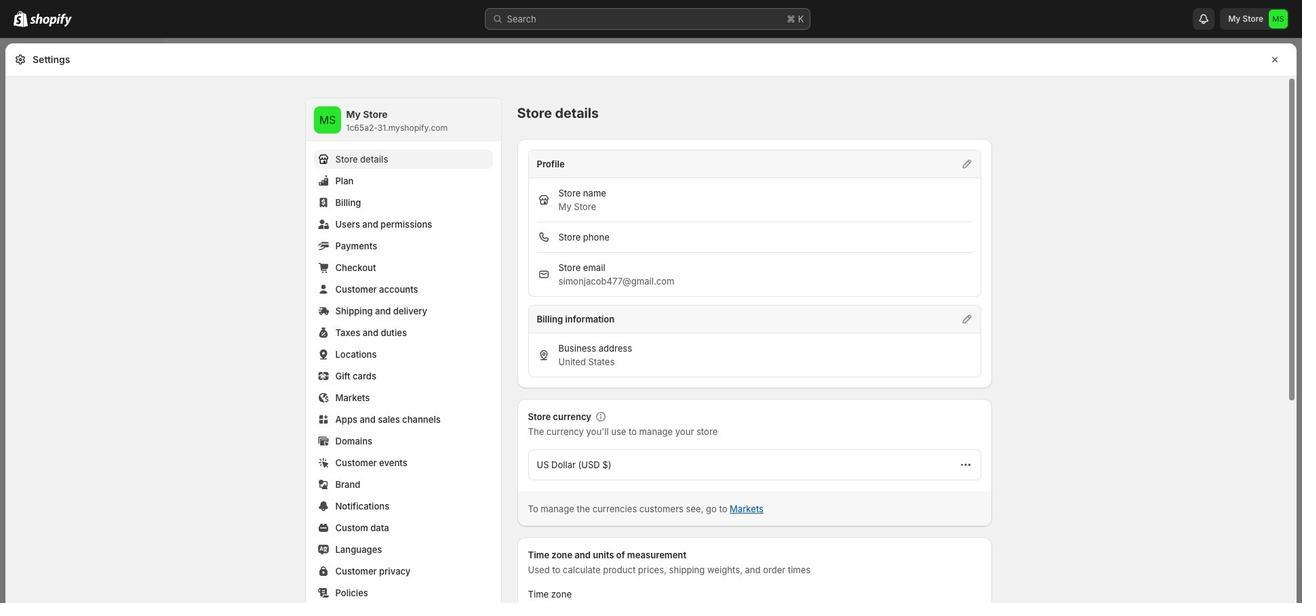 Task type: locate. For each thing, give the bounding box(es) containing it.
0 horizontal spatial shopify image
[[14, 11, 28, 27]]

shopify image
[[14, 11, 28, 27], [30, 14, 72, 27]]

0 vertical spatial my store image
[[1269, 9, 1288, 28]]

1 horizontal spatial shopify image
[[30, 14, 72, 27]]

shop settings menu element
[[306, 98, 501, 604]]

settings dialog
[[5, 43, 1297, 604]]

my store image
[[1269, 9, 1288, 28], [314, 107, 341, 134]]

1 vertical spatial my store image
[[314, 107, 341, 134]]

my store image inside shop settings menu element
[[314, 107, 341, 134]]

0 horizontal spatial my store image
[[314, 107, 341, 134]]



Task type: vqa. For each thing, say whether or not it's contained in the screenshot.
NY, on the top
no



Task type: describe. For each thing, give the bounding box(es) containing it.
1 horizontal spatial my store image
[[1269, 9, 1288, 28]]



